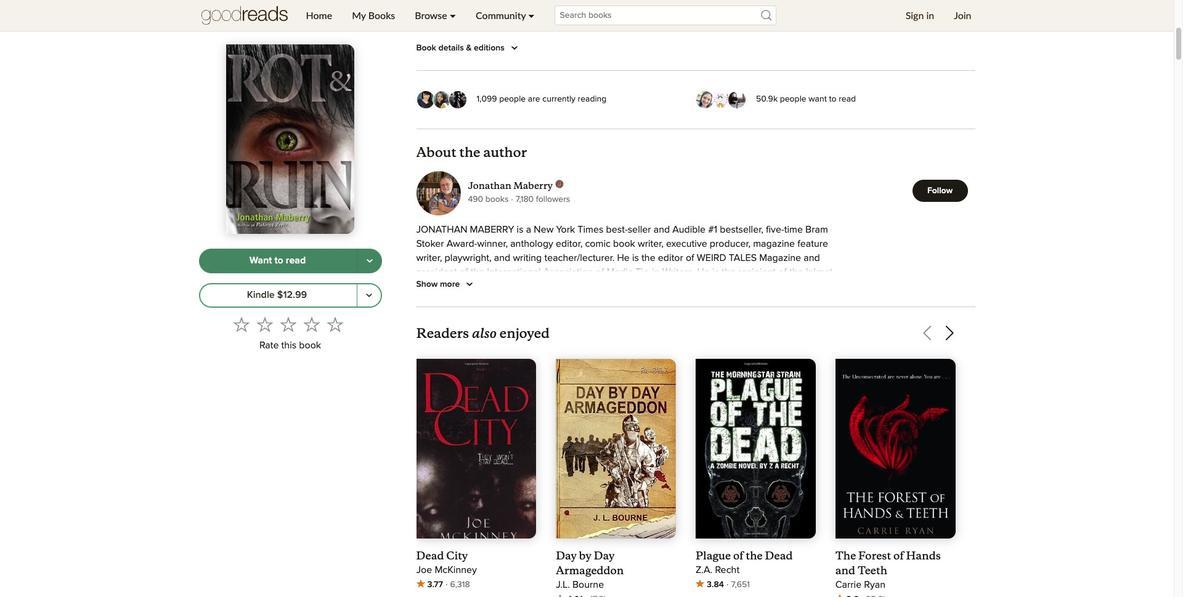 Task type: vqa. For each thing, say whether or not it's contained in the screenshot.
the volumes,
yes



Task type: locate. For each thing, give the bounding box(es) containing it.
audible
[[673, 225, 706, 235]]

2 horizontal spatial named
[[654, 395, 684, 405]]

his up thriller,
[[795, 281, 809, 291]]

0 horizontal spatial rot
[[444, 494, 463, 504]]

and right 2018
[[664, 480, 681, 490]]

books right my
[[368, 9, 395, 21]]

the down tie-
[[642, 281, 656, 291]]

book down best-
[[613, 239, 635, 249]]

one inside his novels include the enormously popular joe ledger series from st. martin's griffin (patient zero, 2009, winner of the black quill and a bram stoker award finalist for best novel) and eleven other volumes, most recently relentless. his middle grade novel, the nightsiders book 1: the orphan army (simon & schuster) was named one the 100 best books for children 2015. his standalone novels include mars one, glimpse, ink, ghostwalkers (based on the deadl
[[644, 579, 661, 589]]

a inside his novels include the enormously popular joe ledger series from st. martin's griffin (patient zero, 2009, winner of the black quill and a bram stoker award finalist for best novel) and eleven other volumes, most recently relentless. his middle grade novel, the nightsiders book 1: the orphan army (simon & schuster) was named one the 100 best books for children 2015. his standalone novels include mars one, glimpse, ink, ghostwalkers (based on the deadl
[[600, 551, 605, 561]]

1 vertical spatial read
[[286, 256, 306, 266]]

rate 3 out of 5 image
[[280, 317, 296, 333]]

more inside jonathan maberry is a new york times best-seller and audible #1 bestseller, five-time bram stoker award-winner, anthology editor, comic book writer, executive producer, magazine feature writer, playwright, and writing teacher/lecturer. he is the editor of weird tales magazine and president of the international association of media tie-in writers. he is the recipient of the inkpot award, three scribe awards, and was named one of the today's top ten horror writers. his books have been sold to more than thirty countries. he writes in several genres including thriller, horror, science fiction, epic fantasy, and mystery; and he writes for adults, middle grade, and young adult.
[[496, 296, 519, 305]]

jonathan is the creator, editor and co-author of v-wars, a shared-world vampire anthology from idw publishing that was adapted into a netflix series starring ian somerhalder (lost, vampire diaries).
[[416, 338, 834, 376]]

co-
[[566, 338, 579, 348]]

his inside jonathan maberry is a new york times best-seller and audible #1 bestseller, five-time bram stoker award-winner, anthology editor, comic book writer, executive producer, magazine feature writer, playwright, and writing teacher/lecturer. he is the editor of weird tales magazine and president of the international association of media tie-in writers. he is the recipient of the inkpot award, three scribe awards, and was named one of the today's top ten horror writers. his books have been sold to more than thirty countries. he writes in several genres including thriller, horror, science fiction, epic fantasy, and mystery; and he writes for adults, middle grade, and young adult.
[[795, 281, 809, 291]]

on
[[760, 593, 771, 598]]

of right forest
[[894, 550, 904, 563]]

including inside jonathan maberry is a new york times best-seller and audible #1 bestseller, five-time bram stoker award-winner, anthology editor, comic book writer, executive producer, magazine feature writer, playwright, and writing teacher/lecturer. he is the editor of weird tales magazine and president of the international association of media tie-in writers. he is the recipient of the inkpot award, three scribe awards, and was named one of the today's top ten horror writers. his books have been sold to more than thirty countries. he writes in several genres including thriller, horror, science fiction, epic fantasy, and mystery; and he writes for adults, middle grade, and young adult.
[[731, 296, 771, 305]]

winner down library
[[542, 423, 571, 433]]

0 vertical spatial from
[[810, 338, 830, 348]]

to down the adults,
[[459, 423, 467, 433]]

reading
[[470, 423, 505, 433]]

best-
[[606, 225, 628, 235]]

editor
[[658, 253, 683, 263], [519, 338, 544, 348]]

1 vertical spatial winner
[[502, 437, 531, 447]]

middle up 'ink,'
[[622, 565, 651, 575]]

for left adults,
[[657, 310, 669, 320]]

0 vertical spatial include
[[463, 536, 495, 546]]

pick,
[[652, 409, 672, 419]]

day up armageddon
[[594, 550, 615, 563]]

was right (2011; on the right bottom
[[634, 395, 651, 405]]

named inside his young adult fiction includes rot & ruin (2011; was named in booklist's ten best horror novels for young adults, an american library association top pick, a bram stoker and pennsylvania keystone to reading winner; winner of several state teen book awards including the cricket, nutmeg and masl; winner of the cybils award, the eva perry mock printz medal, dead letter best novel award, and four melinda awards); dust & decay (winner of the 2011 bram stoker award; flesh & bone (winner of the bram stoker award; 2012; and fire & ash (august 2013). broken lands, the first of a new spin-off series, debuted in 2018 and was followed by lost roads in fall 2020. rot & ruin is in development for film by alcon entertainment and was adapted as a webtoon (a serialized comic formatted for cell phones), becoming their #1 horror comic.
[[654, 395, 684, 405]]

to right the want
[[275, 256, 283, 266]]

0 horizontal spatial (winner
[[485, 466, 517, 475]]

1 vertical spatial including
[[725, 423, 765, 433]]

2 book cover image from the left
[[556, 359, 676, 539]]

1,099
[[477, 95, 497, 104]]

library
[[549, 409, 578, 419]]

books inside jonathan maberry is a new york times best-seller and audible #1 bestseller, five-time bram stoker award-winner, anthology editor, comic book writer, executive producer, magazine feature writer, playwright, and writing teacher/lecturer. he is the editor of weird tales magazine and president of the international association of media tie-in writers. he is the recipient of the inkpot award, three scribe awards, and was named one of the today's top ten horror writers. his books have been sold to more than thirty countries. he writes in several genres including thriller, horror, science fiction, epic fantasy, and mystery; and he writes for adults, middle grade, and young adult.
[[812, 281, 838, 291]]

best
[[758, 395, 777, 405], [820, 437, 839, 447], [738, 551, 757, 561], [698, 579, 717, 589]]

1 people from the left
[[499, 95, 526, 104]]

griffin
[[754, 536, 780, 546]]

book up perry
[[665, 423, 688, 433]]

series down wars,
[[627, 352, 653, 362]]

he up media
[[617, 253, 630, 263]]

writers. up today's
[[662, 267, 695, 277]]

association
[[543, 267, 593, 277], [581, 409, 631, 419]]

grade
[[653, 565, 679, 575]]

by down the popular
[[579, 550, 592, 563]]

several inside his young adult fiction includes rot & ruin (2011; was named in booklist's ten best horror novels for young adults, an american library association top pick, a bram stoker and pennsylvania keystone to reading winner; winner of several state teen book awards including the cricket, nutmeg and masl; winner of the cybils award, the eva perry mock printz medal, dead letter best novel award, and four melinda awards); dust & decay (winner of the 2011 bram stoker award; flesh & bone (winner of the bram stoker award; 2012; and fire & ash (august 2013). broken lands, the first of a new spin-off series, debuted in 2018 and was followed by lost roads in fall 2020. rot & ruin is in development for film by alcon entertainment and was adapted as a webtoon (a serialized comic formatted for cell phones), becoming their #1 horror comic.
[[585, 423, 616, 433]]

1 vertical spatial #1
[[732, 508, 741, 518]]

0 horizontal spatial books
[[368, 9, 395, 21]]

scribe
[[474, 281, 501, 291]]

including inside his young adult fiction includes rot & ruin (2011; was named in booklist's ten best horror novels for young adults, an american library association top pick, a bram stoker and pennsylvania keystone to reading winner; winner of several state teen book awards including the cricket, nutmeg and masl; winner of the cybils award, the eva perry mock printz medal, dead letter best novel award, and four melinda awards); dust & decay (winner of the 2011 bram stoker award; flesh & bone (winner of the bram stoker award; 2012; and fire & ash (august 2013). broken lands, the first of a new spin-off series, debuted in 2018 and was followed by lost roads in fall 2020. rot & ruin is in development for film by alcon entertainment and was adapted as a webtoon (a serialized comic formatted for cell phones), becoming their #1 horror comic.
[[725, 423, 765, 433]]

& up mars at the bottom left of the page
[[541, 579, 547, 589]]

#1 inside jonathan maberry is a new york times best-seller and audible #1 bestseller, five-time bram stoker award-winner, anthology editor, comic book writer, executive producer, magazine feature writer, playwright, and writing teacher/lecturer. he is the editor of weird tales magazine and president of the international association of media tie-in writers. he is the recipient of the inkpot award, three scribe awards, and was named one of the today's top ten horror writers. his books have been sold to more than thirty countries. he writes in several genres including thriller, horror, science fiction, epic fantasy, and mystery; and he writes for adults, middle grade, and young adult.
[[708, 225, 717, 235]]

1 horizontal spatial writers.
[[760, 281, 793, 291]]

to inside button
[[275, 256, 283, 266]]

0 vertical spatial #1
[[708, 225, 717, 235]]

▾ right browse
[[450, 9, 456, 21]]

1 vertical spatial he
[[697, 267, 710, 277]]

#1 up producer,
[[708, 225, 717, 235]]

entertainment
[[658, 494, 735, 504]]

of up recently at the left of page
[[506, 551, 514, 561]]

0 vertical spatial young
[[783, 310, 810, 320]]

1 horizontal spatial named
[[612, 579, 642, 589]]

0 horizontal spatial comic
[[520, 508, 546, 518]]

and down 'winner,'
[[494, 253, 510, 263]]

vampire
[[794, 352, 834, 362]]

& inside 'button'
[[466, 43, 472, 52]]

president
[[416, 267, 457, 277]]

anthology up writing
[[510, 239, 553, 249]]

becoming
[[664, 508, 707, 518]]

bram up off
[[547, 466, 570, 475]]

0 horizontal spatial ten
[[712, 281, 727, 291]]

book details & editions button
[[416, 40, 522, 55]]

home
[[306, 9, 332, 21]]

0 horizontal spatial the
[[416, 579, 435, 589]]

0 vertical spatial ruin
[[584, 395, 606, 405]]

zero,
[[416, 551, 443, 561]]

bram inside jonathan maberry is a new york times best-seller and audible #1 bestseller, five-time bram stoker award-winner, anthology editor, comic book writer, executive producer, magazine feature writer, playwright, and writing teacher/lecturer. he is the editor of weird tales magazine and president of the international association of media tie-in writers. he is the recipient of the inkpot award, three scribe awards, and was named one of the today's top ten horror writers. his books have been sold to more than thirty countries. he writes in several genres including thriller, horror, science fiction, epic fantasy, and mystery; and he writes for adults, middle grade, and young adult.
[[805, 225, 828, 235]]

1 horizontal spatial ruin
[[584, 395, 606, 405]]

2 people from the left
[[780, 95, 806, 104]]

dead inside plague of the dead z.a. recht
[[765, 550, 793, 563]]

1 vertical spatial editor
[[519, 338, 544, 348]]

stoker up the series,
[[572, 466, 600, 475]]

named up pick,
[[654, 395, 684, 405]]

jonathan inside jonathan is the creator, editor and co-author of v-wars, a shared-world vampire anthology from idw publishing that was adapted into a netflix series starring ian somerhalder (lost, vampire diaries).
[[416, 338, 456, 348]]

the down "other"
[[416, 579, 435, 589]]

0 vertical spatial writer,
[[638, 239, 664, 249]]

in
[[926, 9, 934, 21], [652, 267, 660, 277], [655, 296, 663, 305], [686, 395, 694, 405], [631, 480, 638, 490], [816, 480, 824, 490], [509, 494, 517, 504]]

a inside jonathan maberry is a new york times best-seller and audible #1 bestseller, five-time bram stoker award-winner, anthology editor, comic book writer, executive producer, magazine feature writer, playwright, and writing teacher/lecturer. he is the editor of weird tales magazine and president of the international association of media tie-in writers. he is the recipient of the inkpot award, three scribe awards, and was named one of the today's top ten horror writers. his books have been sold to more than thirty countries. he writes in several genres including thriller, horror, science fiction, epic fantasy, and mystery; and he writes for adults, middle grade, and young adult.
[[526, 225, 531, 235]]

stoker inside his novels include the enormously popular joe ledger series from st. martin's griffin (patient zero, 2009, winner of the black quill and a bram stoker award finalist for best novel) and eleven other volumes, most recently relentless. his middle grade novel, the nightsiders book 1: the orphan army (simon & schuster) was named one the 100 best books for children 2015. his standalone novels include mars one, glimpse, ink, ghostwalkers (based on the deadl
[[633, 551, 661, 561]]

more
[[440, 280, 460, 289], [496, 296, 519, 305]]

lost
[[755, 480, 779, 490]]

0 horizontal spatial young
[[433, 395, 460, 405]]

(based
[[728, 593, 757, 598]]

1 vertical spatial several
[[585, 423, 616, 433]]

1 horizontal spatial award;
[[800, 451, 830, 461]]

2 ▾ from the left
[[528, 9, 535, 21]]

0 vertical spatial more
[[440, 280, 460, 289]]

the inside plague of the dead z.a. recht
[[746, 550, 763, 563]]

sign in link
[[896, 0, 944, 31]]

0 horizontal spatial middle
[[622, 565, 651, 575]]

1 horizontal spatial anthology
[[765, 338, 808, 348]]

followers
[[536, 195, 570, 204]]

0 horizontal spatial books
[[485, 195, 509, 204]]

best down the z.a.
[[698, 579, 717, 589]]

was inside his novels include the enormously popular joe ledger series from st. martin's griffin (patient zero, 2009, winner of the black quill and a bram stoker award finalist for best novel) and eleven other volumes, most recently relentless. his middle grade novel, the nightsiders book 1: the orphan army (simon & schuster) was named one the 100 best books for children 2015. his standalone novels include mars one, glimpse, ink, ghostwalkers (based on the deadl
[[592, 579, 609, 589]]

0 vertical spatial named
[[579, 281, 609, 291]]

1 horizontal spatial books
[[720, 579, 747, 589]]

comic inside his young adult fiction includes rot & ruin (2011; was named in booklist's ten best horror novels for young adults, an american library association top pick, a bram stoker and pennsylvania keystone to reading winner; winner of several state teen book awards including the cricket, nutmeg and masl; winner of the cybils award, the eva perry mock printz medal, dead letter best novel award, and four melinda awards); dust & decay (winner of the 2011 bram stoker award; flesh & bone (winner of the bram stoker award; 2012; and fire & ash (august 2013). broken lands, the first of a new spin-off series, debuted in 2018 and was followed by lost roads in fall 2020. rot & ruin is in development for film by alcon entertainment and was adapted as a webtoon (a serialized comic formatted for cell phones), becoming their #1 horror comic.
[[520, 508, 546, 518]]

comic.
[[772, 508, 800, 518]]

0 horizontal spatial series
[[627, 352, 653, 362]]

of left v-
[[610, 338, 618, 348]]

young inside his young adult fiction includes rot & ruin (2011; was named in booklist's ten best horror novels for young adults, an american library association top pick, a bram stoker and pennsylvania keystone to reading winner; winner of several state teen book awards including the cricket, nutmeg and masl; winner of the cybils award, the eva perry mock printz medal, dead letter best novel award, and four melinda awards); dust & decay (winner of the 2011 bram stoker award; flesh & bone (winner of the bram stoker award; 2012; and fire & ash (august 2013). broken lands, the first of a new spin-off series, debuted in 2018 and was followed by lost roads in fall 2020. rot & ruin is in development for film by alcon entertainment and was adapted as a webtoon (a serialized comic formatted for cell phones), becoming their #1 horror comic.
[[433, 395, 460, 405]]

0 horizontal spatial award;
[[602, 466, 632, 475]]

0 horizontal spatial horror
[[730, 281, 758, 291]]

in left fall
[[816, 480, 824, 490]]

0 vertical spatial read
[[839, 95, 856, 104]]

lands,
[[416, 480, 450, 490]]

0 vertical spatial by
[[742, 480, 753, 490]]

comic down development
[[520, 508, 546, 518]]

was down lost
[[757, 494, 774, 504]]

0 horizontal spatial ▾
[[450, 9, 456, 21]]

1 horizontal spatial joe
[[603, 536, 618, 546]]

(winner down perry
[[662, 451, 693, 461]]

Search by book title or ISBN text field
[[554, 6, 776, 25]]

including up grade, at right
[[731, 296, 771, 305]]

one inside jonathan maberry is a new york times best-seller and audible #1 bestseller, five-time bram stoker award-winner, anthology editor, comic book writer, executive producer, magazine feature writer, playwright, and writing teacher/lecturer. he is the editor of weird tales magazine and president of the international association of media tie-in writers. he is the recipient of the inkpot award, three scribe awards, and was named one of the today's top ten horror writers. his books have been sold to more than thirty countries. he writes in several genres including thriller, horror, science fiction, epic fantasy, and mystery; and he writes for adults, middle grade, and young adult.
[[612, 281, 628, 291]]

1 horizontal spatial books
[[812, 281, 838, 291]]

490 books
[[468, 195, 509, 204]]

anthology inside jonathan maberry is a new york times best-seller and audible #1 bestseller, five-time bram stoker award-winner, anthology editor, comic book writer, executive producer, magazine feature writer, playwright, and writing teacher/lecturer. he is the editor of weird tales magazine and president of the international association of media tie-in writers. he is the recipient of the inkpot award, three scribe awards, and was named one of the today's top ten horror writers. his books have been sold to more than thirty countries. he writes in several genres including thriller, horror, science fiction, epic fantasy, and mystery; and he writes for adults, middle grade, and young adult.
[[510, 239, 553, 249]]

executive
[[666, 239, 707, 249]]

1 horizontal spatial from
[[810, 338, 830, 348]]

melinda
[[515, 451, 549, 461]]

top inside jonathan maberry is a new york times best-seller and audible #1 bestseller, five-time bram stoker award-winner, anthology editor, comic book writer, executive producer, magazine feature writer, playwright, and writing teacher/lecturer. he is the editor of weird tales magazine and president of the international association of media tie-in writers. he is the recipient of the inkpot award, three scribe awards, and was named one of the today's top ten horror writers. his books have been sold to more than thirty countries. he writes in several genres including thriller, horror, science fiction, epic fantasy, and mystery; and he writes for adults, middle grade, and young adult.
[[693, 281, 709, 291]]

for left film
[[579, 494, 590, 504]]

1 vertical spatial book
[[299, 341, 321, 351]]

series inside jonathan is the creator, editor and co-author of v-wars, a shared-world vampire anthology from idw publishing that was adapted into a netflix series starring ian somerhalder (lost, vampire diaries).
[[627, 352, 653, 362]]

0 horizontal spatial day
[[556, 550, 577, 563]]

magazine
[[753, 239, 795, 249]]

1 horizontal spatial one
[[644, 579, 661, 589]]

serialized
[[477, 508, 518, 518]]

development
[[519, 494, 576, 504]]

people
[[499, 95, 526, 104], [780, 95, 806, 104]]

0 vertical spatial author
[[483, 144, 527, 161]]

1 vertical spatial comic
[[520, 508, 546, 518]]

winner inside his novels include the enormously popular joe ledger series from st. martin's griffin (patient zero, 2009, winner of the black quill and a bram stoker award finalist for best novel) and eleven other volumes, most recently relentless. his middle grade novel, the nightsiders book 1: the orphan army (simon & schuster) was named one the 100 best books for children 2015. his standalone novels include mars one, glimpse, ink, ghostwalkers (based on the deadl
[[474, 551, 503, 561]]

stoker up "2013)." on the bottom right
[[769, 451, 797, 461]]

0 horizontal spatial book
[[299, 341, 321, 351]]

books down jonathan maberry
[[485, 195, 509, 204]]

award, up bone
[[444, 451, 474, 461]]

1 horizontal spatial people
[[780, 95, 806, 104]]

dead up "other"
[[416, 550, 444, 563]]

0 horizontal spatial jonathan
[[416, 338, 456, 348]]

editor inside jonathan maberry is a new york times best-seller and audible #1 bestseller, five-time bram stoker award-winner, anthology editor, comic book writer, executive producer, magazine feature writer, playwright, and writing teacher/lecturer. he is the editor of weird tales magazine and president of the international association of media tie-in writers. he is the recipient of the inkpot award, three scribe awards, and was named one of the today's top ten horror writers. his books have been sold to more than thirty countries. he writes in several genres including thriller, horror, science fiction, epic fantasy, and mystery; and he writes for adults, middle grade, and young adult.
[[658, 253, 683, 263]]

1 book cover image from the left
[[416, 359, 536, 552]]

None search field
[[544, 6, 786, 25]]

7,180
[[516, 195, 534, 204]]

1 vertical spatial author
[[579, 338, 607, 348]]

several inside jonathan maberry is a new york times best-seller and audible #1 bestseller, five-time bram stoker award-winner, anthology editor, comic book writer, executive producer, magazine feature writer, playwright, and writing teacher/lecturer. he is the editor of weird tales magazine and president of the international association of media tie-in writers. he is the recipient of the inkpot award, three scribe awards, and was named one of the today's top ten horror writers. his books have been sold to more than thirty countries. he writes in several genres including thriller, horror, science fiction, epic fantasy, and mystery; and he writes for adults, middle grade, and young adult.
[[665, 296, 696, 305]]

2020.
[[416, 494, 442, 504]]

0 horizontal spatial top
[[633, 409, 649, 419]]

the down plague
[[710, 565, 728, 575]]

middle inside his novels include the enormously popular joe ledger series from st. martin's griffin (patient zero, 2009, winner of the black quill and a bram stoker award finalist for best novel) and eleven other volumes, most recently relentless. his middle grade novel, the nightsiders book 1: the orphan army (simon & schuster) was named one the 100 best books for children 2015. his standalone novels include mars one, glimpse, ink, ghostwalkers (based on the deadl
[[622, 565, 651, 575]]

0 horizontal spatial book
[[416, 43, 436, 52]]

0 vertical spatial book
[[416, 43, 436, 52]]

1 vertical spatial novels
[[467, 593, 495, 598]]

martin's
[[718, 536, 751, 546]]

by
[[742, 480, 753, 490], [611, 494, 621, 504], [579, 550, 592, 563]]

young down thriller,
[[783, 310, 810, 320]]

rate 1 out of 5 image
[[234, 317, 250, 333]]

joe down "zero,"
[[416, 566, 432, 575]]

sign in
[[906, 9, 934, 21]]

1 vertical spatial award;
[[602, 466, 632, 475]]

people for 50.9k
[[780, 95, 806, 104]]

top up genres at right
[[693, 281, 709, 291]]

writes right he
[[629, 310, 655, 320]]

horror inside jonathan maberry is a new york times best-seller and audible #1 bestseller, five-time bram stoker award-winner, anthology editor, comic book writer, executive producer, magazine feature writer, playwright, and writing teacher/lecturer. he is the editor of weird tales magazine and president of the international association of media tie-in writers. he is the recipient of the inkpot award, three scribe awards, and was named one of the today's top ten horror writers. his books have been sold to more than thirty countries. he writes in several genres including thriller, horror, science fiction, epic fantasy, and mystery; and he writes for adults, middle grade, and young adult.
[[730, 281, 758, 291]]

for inside jonathan maberry is a new york times best-seller and audible #1 bestseller, five-time bram stoker award-winner, anthology editor, comic book writer, executive producer, magazine feature writer, playwright, and writing teacher/lecturer. he is the editor of weird tales magazine and president of the international association of media tie-in writers. he is the recipient of the inkpot award, three scribe awards, and was named one of the today's top ten horror writers. his books have been sold to more than thirty countries. he writes in several genres including thriller, horror, science fiction, epic fantasy, and mystery; and he writes for adults, middle grade, and young adult.
[[657, 310, 669, 320]]

published
[[435, 11, 472, 19]]

the forest of hands and teeth carrie ryan
[[835, 550, 941, 590]]

books
[[485, 195, 509, 204], [812, 281, 838, 291]]

adapted down enjoyed
[[522, 352, 558, 362]]

1 horizontal spatial series
[[654, 536, 680, 546]]

award-
[[447, 239, 477, 249]]

0 vertical spatial several
[[665, 296, 696, 305]]

was inside jonathan maberry is a new york times best-seller and audible #1 bestseller, five-time bram stoker award-winner, anthology editor, comic book writer, executive producer, magazine feature writer, playwright, and writing teacher/lecturer. he is the editor of weird tales magazine and president of the international association of media tie-in writers. he is the recipient of the inkpot award, three scribe awards, and was named one of the today's top ten horror writers. his books have been sold to more than thirty countries. he writes in several genres including thriller, horror, science fiction, epic fantasy, and mystery; and he writes for adults, middle grade, and young adult.
[[560, 281, 577, 291]]

jonathan for jonathan is the creator, editor and co-author of v-wars, a shared-world vampire anthology from idw publishing that was adapted into a netflix series starring ian somerhalder (lost, vampire diaries).
[[416, 338, 456, 348]]

book cover image for of
[[696, 359, 816, 539]]

more up been
[[440, 280, 460, 289]]

1 horizontal spatial book
[[665, 423, 688, 433]]

2 vertical spatial he
[[612, 296, 624, 305]]

ruin down first
[[475, 494, 497, 504]]

from left st.
[[682, 536, 702, 546]]

and down the popular
[[581, 551, 598, 561]]

show more
[[416, 280, 460, 289]]

include down (simon
[[497, 593, 529, 598]]

from inside his novels include the enormously popular joe ledger series from st. martin's griffin (patient zero, 2009, winner of the black quill and a bram stoker award finalist for best novel) and eleven other volumes, most recently relentless. his middle grade novel, the nightsiders book 1: the orphan army (simon & schuster) was named one the 100 best books for children 2015. his standalone novels include mars one, glimpse, ink, ghostwalkers (based on the deadl
[[682, 536, 702, 546]]

3 book cover image from the left
[[696, 359, 816, 539]]

0 vertical spatial books
[[485, 195, 509, 204]]

more inside show more button
[[440, 280, 460, 289]]

bestseller,
[[720, 225, 763, 235]]

1 horizontal spatial top
[[693, 281, 709, 291]]

association down teacher/lecturer.
[[543, 267, 593, 277]]

ten up genres at right
[[712, 281, 727, 291]]

books inside my books link
[[368, 9, 395, 21]]

award; up debuted
[[602, 466, 632, 475]]

1 horizontal spatial novels
[[467, 593, 495, 598]]

for up "on"
[[749, 579, 761, 589]]

and up thirty
[[541, 281, 557, 291]]

american
[[505, 409, 546, 419]]

the down grade
[[663, 579, 677, 589]]

one up 'ink,'
[[644, 579, 661, 589]]

writers. up thriller,
[[760, 281, 793, 291]]

reading
[[578, 95, 607, 104]]

1 vertical spatial one
[[644, 579, 661, 589]]

horror,
[[804, 296, 832, 305]]

profile image for jonathan maberry. image
[[416, 171, 461, 215]]

read
[[839, 95, 856, 104], [286, 256, 306, 266]]

100
[[680, 579, 695, 589]]

letter
[[792, 437, 817, 447]]

author
[[483, 144, 527, 161], [579, 338, 607, 348]]

(winner down four
[[485, 466, 517, 475]]

rate 4 out of 5 image
[[304, 317, 320, 333]]

rate 5 out of 5 image
[[327, 317, 343, 333]]

0 vertical spatial middle
[[702, 310, 731, 320]]

rot up webtoon
[[444, 494, 463, 504]]

novels down 3.77 stars, 6,318 ratings figure
[[467, 593, 495, 598]]

0 vertical spatial rot
[[553, 395, 572, 405]]

bram up awards
[[682, 409, 705, 419]]

bram down medal,
[[744, 451, 767, 461]]

1 horizontal spatial ▾
[[528, 9, 535, 21]]

creator,
[[485, 338, 517, 348]]

0 horizontal spatial by
[[579, 550, 592, 563]]

1 vertical spatial middle
[[622, 565, 651, 575]]

and inside the forest of hands and teeth carrie ryan
[[835, 564, 855, 578]]

0 horizontal spatial more
[[440, 280, 460, 289]]

relentless.
[[543, 565, 603, 575]]

1 vertical spatial anthology
[[765, 338, 808, 348]]

award, up dust
[[590, 437, 620, 447]]

the up ash
[[707, 451, 721, 461]]

1 vertical spatial joe
[[416, 566, 432, 575]]

somerhalder
[[706, 352, 762, 362]]

1 vertical spatial books
[[720, 579, 747, 589]]

1 horizontal spatial middle
[[702, 310, 731, 320]]

ruin left (2011; on the right bottom
[[584, 395, 606, 405]]

includes
[[515, 395, 551, 405]]

his inside his young adult fiction includes rot & ruin (2011; was named in booklist's ten best horror novels for young adults, an american library association top pick, a bram stoker and pennsylvania keystone to reading winner; winner of several state teen book awards including the cricket, nutmeg and masl; winner of the cybils award, the eva perry mock printz medal, dead letter best novel award, and four melinda awards); dust & decay (winner of the 2011 bram stoker award; flesh & bone (winner of the bram stoker award; 2012; and fire & ash (august 2013). broken lands, the first of a new spin-off series, debuted in 2018 and was followed by lost roads in fall 2020. rot & ruin is in development for film by alcon entertainment and was adapted as a webtoon (a serialized comic formatted for cell phones), becoming their #1 horror comic.
[[416, 395, 430, 405]]

0 horizontal spatial people
[[499, 95, 526, 104]]

international
[[487, 267, 541, 277]]

& right dust
[[619, 451, 625, 461]]

editor down executive
[[658, 253, 683, 263]]

writer, down seller
[[638, 239, 664, 249]]

rot up library
[[553, 395, 572, 405]]

his
[[795, 281, 809, 291], [416, 395, 430, 405], [416, 536, 430, 546], [605, 565, 619, 575], [828, 579, 842, 589]]

0 vertical spatial adapted
[[522, 352, 558, 362]]

jonathan
[[468, 180, 511, 192], [416, 338, 456, 348]]

0 vertical spatial top
[[693, 281, 709, 291]]

association inside jonathan maberry is a new york times best-seller and audible #1 bestseller, five-time bram stoker award-winner, anthology editor, comic book writer, executive producer, magazine feature writer, playwright, and writing teacher/lecturer. he is the editor of weird tales magazine and president of the international association of media tie-in writers. he is the recipient of the inkpot award, three scribe awards, and was named one of the today's top ten horror writers. his books have been sold to more than thirty countries. he writes in several genres including thriller, horror, science fiction, epic fantasy, and mystery; and he writes for adults, middle grade, and young adult.
[[543, 267, 593, 277]]

his up "zero,"
[[416, 536, 430, 546]]

than
[[521, 296, 540, 305]]

award,
[[416, 281, 446, 291], [590, 437, 620, 447], [444, 451, 474, 461]]

the
[[835, 550, 856, 563]]

ten
[[712, 281, 727, 291], [740, 395, 755, 405]]

book cover image
[[416, 359, 536, 552], [556, 359, 676, 539], [696, 359, 816, 539], [835, 359, 955, 552]]

0 vertical spatial series
[[627, 352, 653, 362]]

jonathan for jonathan maberry
[[468, 180, 511, 192]]

middle down genres at right
[[702, 310, 731, 320]]

3.6 stars, 85.2 thousand ratings figure
[[835, 593, 955, 598]]

author inside jonathan is the creator, editor and co-author of v-wars, a shared-world vampire anthology from idw publishing that was adapted into a netflix series starring ian somerhalder (lost, vampire diaries).
[[579, 338, 607, 348]]

nightsiders
[[731, 565, 792, 575]]

14,
[[518, 11, 528, 19]]

finalist
[[694, 551, 721, 561]]

publishing
[[437, 352, 481, 362]]

from inside jonathan is the creator, editor and co-author of v-wars, a shared-world vampire anthology from idw publishing that was adapted into a netflix series starring ian somerhalder (lost, vampire diaries).
[[810, 338, 830, 348]]

winner down winner;
[[502, 437, 531, 447]]

was inside jonathan is the creator, editor and co-author of v-wars, a shared-world vampire anthology from idw publishing that was adapted into a netflix series starring ian somerhalder (lost, vampire diaries).
[[503, 352, 520, 362]]

award
[[663, 551, 691, 561]]

1 vertical spatial the
[[416, 579, 435, 589]]

1 vertical spatial top
[[633, 409, 649, 419]]

read right want
[[839, 95, 856, 104]]

of inside plague of the dead z.a. recht
[[733, 550, 744, 563]]

0 horizontal spatial from
[[682, 536, 702, 546]]

0 vertical spatial association
[[543, 267, 593, 277]]

books
[[368, 9, 395, 21], [720, 579, 747, 589]]

stoker down jonathan
[[416, 239, 444, 249]]

1 horizontal spatial adapted
[[776, 494, 812, 504]]

book down rate 4 out of 5 icon
[[299, 341, 321, 351]]

1 ▾ from the left
[[450, 9, 456, 21]]

top
[[693, 281, 709, 291], [633, 409, 649, 419]]

top inside his young adult fiction includes rot & ruin (2011; was named in booklist's ten best horror novels for young adults, an american library association top pick, a bram stoker and pennsylvania keystone to reading winner; winner of several state teen book awards including the cricket, nutmeg and masl; winner of the cybils award, the eva perry mock printz medal, dead letter best novel award, and four melinda awards); dust & decay (winner of the 2011 bram stoker award; flesh & bone (winner of the bram stoker award; 2012; and fire & ash (august 2013). broken lands, the first of a new spin-off series, debuted in 2018 and was followed by lost roads in fall 2020. rot & ruin is in development for film by alcon entertainment and was adapted as a webtoon (a serialized comic formatted for cell phones), becoming their #1 horror comic.
[[633, 409, 649, 419]]

rate 2 out of 5 image
[[257, 317, 273, 333]]

netflix
[[587, 352, 625, 362]]

joe inside dead city joe mckinney
[[416, 566, 432, 575]]

writes down tie-
[[627, 296, 652, 305]]

1 vertical spatial association
[[581, 409, 631, 419]]

book inside book details & editions 'button'
[[416, 43, 436, 52]]

0 horizontal spatial one
[[612, 281, 628, 291]]

1 vertical spatial books
[[812, 281, 838, 291]]

day
[[556, 550, 577, 563], [594, 550, 615, 563]]

2 vertical spatial by
[[579, 550, 592, 563]]

followed
[[703, 480, 740, 490]]

▾ right "14,"
[[528, 9, 535, 21]]

1 horizontal spatial author
[[579, 338, 607, 348]]

1 horizontal spatial young
[[783, 310, 810, 320]]

rate this book element
[[199, 313, 382, 356]]

series up award
[[654, 536, 680, 546]]

feature
[[798, 239, 828, 249]]

1 vertical spatial more
[[496, 296, 519, 305]]

time
[[784, 225, 803, 235]]

1 horizontal spatial jonathan
[[468, 180, 511, 192]]

best down martin's
[[738, 551, 757, 561]]

other
[[416, 565, 439, 575]]

▾ for browse ▾
[[450, 9, 456, 21]]

4 book cover image from the left
[[835, 359, 955, 552]]

into
[[561, 352, 577, 362]]

0 horizontal spatial adapted
[[522, 352, 558, 362]]

the left cybils
[[545, 437, 559, 447]]

and left he
[[596, 310, 613, 320]]



Task type: describe. For each thing, give the bounding box(es) containing it.
goodreads author image
[[555, 180, 564, 189]]

of right first
[[487, 480, 495, 490]]

jonathan maberry
[[468, 180, 553, 192]]

this
[[281, 341, 297, 351]]

#1 inside his young adult fiction includes rot & ruin (2011; was named in booklist's ten best horror novels for young adults, an american library association top pick, a bram stoker and pennsylvania keystone to reading winner; winner of several state teen book awards including the cricket, nutmeg and masl; winner of the cybils award, the eva perry mock printz medal, dead letter best novel award, and four melinda awards); dust & decay (winner of the 2011 bram stoker award; flesh & bone (winner of the bram stoker award; 2012; and fire & ash (august 2013). broken lands, the first of a new spin-off series, debuted in 2018 and was followed by lost roads in fall 2020. rot & ruin is in development for film by alcon entertainment and was adapted as a webtoon (a serialized comic formatted for cell phones), becoming their #1 horror comic.
[[732, 508, 741, 518]]

named inside jonathan maberry is a new york times best-seller and audible #1 bestseller, five-time bram stoker award-winner, anthology editor, comic book writer, executive producer, magazine feature writer, playwright, and writing teacher/lecturer. he is the editor of weird tales magazine and president of the international association of media tie-in writers. he is the recipient of the inkpot award, three scribe awards, and was named one of the today's top ten horror writers. his books have been sold to more than thirty countries. he writes in several genres including thriller, horror, science fiction, epic fantasy, and mystery; and he writes for adults, middle grade, and young adult.
[[579, 281, 609, 291]]

winner,
[[477, 239, 508, 249]]

ian
[[690, 352, 703, 362]]

world
[[701, 338, 725, 348]]

7,180 followers
[[516, 195, 570, 204]]

seller
[[628, 225, 651, 235]]

in up today's
[[652, 267, 660, 277]]

an
[[492, 409, 503, 419]]

3.77
[[427, 581, 443, 590]]

award, inside jonathan maberry is a new york times best-seller and audible #1 bestseller, five-time bram stoker award-winner, anthology editor, comic book writer, executive producer, magazine feature writer, playwright, and writing teacher/lecturer. he is the editor of weird tales magazine and president of the international association of media tie-in writers. he is the recipient of the inkpot award, three scribe awards, and was named one of the today's top ten horror writers. his books have been sold to more than thirty countries. he writes in several genres including thriller, horror, science fiction, epic fantasy, and mystery; and he writes for adults, middle grade, and young adult.
[[416, 281, 446, 291]]

the up tie-
[[642, 253, 655, 263]]

1 vertical spatial writes
[[629, 310, 655, 320]]

adapted inside his young adult fiction includes rot & ruin (2011; was named in booklist's ten best horror novels for young adults, an american library association top pick, a bram stoker and pennsylvania keystone to reading winner; winner of several state teen book awards including the cricket, nutmeg and masl; winner of the cybils award, the eva perry mock printz medal, dead letter best novel award, and four melinda awards); dust & decay (winner of the 2011 bram stoker award; flesh & bone (winner of the bram stoker award; 2012; and fire & ash (august 2013). broken lands, the first of a new spin-off series, debuted in 2018 and was followed by lost roads in fall 2020. rot & ruin is in development for film by alcon entertainment and was adapted as a webtoon (a serialized comic formatted for cell phones), becoming their #1 horror comic.
[[776, 494, 812, 504]]

4.01 stars, 17.8 thousand ratings figure
[[556, 593, 676, 598]]

dead inside his young adult fiction includes rot & ruin (2011; was named in booklist's ten best horror novels for young adults, an american library association top pick, a bram stoker and pennsylvania keystone to reading winner; winner of several state teen book awards including the cricket, nutmeg and masl; winner of the cybils award, the eva perry mock printz medal, dead letter best novel award, and four melinda awards); dust & decay (winner of the 2011 bram stoker award; flesh & bone (winner of the bram stoker award; 2012; and fire & ash (august 2013). broken lands, the first of a new spin-off series, debuted in 2018 and was followed by lost roads in fall 2020. rot & ruin is in development for film by alcon entertainment and was adapted as a webtoon (a serialized comic formatted for cell phones), becoming their #1 horror comic.
[[766, 437, 790, 447]]

awards,
[[504, 281, 538, 291]]

and down feature at the right top of page
[[804, 253, 820, 263]]

home link
[[296, 0, 342, 31]]

is up tie-
[[632, 253, 639, 263]]

2011
[[723, 451, 742, 461]]

of down mock
[[696, 451, 704, 461]]

the right about
[[459, 144, 480, 161]]

the inside jonathan is the creator, editor and co-author of v-wars, a shared-world vampire anthology from idw publishing that was adapted into a netflix series starring ian somerhalder (lost, vampire diaries).
[[468, 338, 482, 348]]

for down martin's
[[724, 551, 735, 561]]

is down "weird" at the top of page
[[712, 267, 719, 277]]

in down new
[[509, 494, 517, 504]]

thriller,
[[773, 296, 802, 305]]

editor inside jonathan is the creator, editor and co-author of v-wars, a shared-world vampire anthology from idw publishing that was adapted into a netflix series starring ian somerhalder (lost, vampire diaries).
[[519, 338, 544, 348]]

2 horizontal spatial by
[[742, 480, 753, 490]]

debuted
[[592, 480, 628, 490]]

the up spin-
[[530, 466, 544, 475]]

september
[[474, 11, 516, 19]]

1 horizontal spatial rot
[[553, 395, 572, 405]]

0 vertical spatial award;
[[800, 451, 830, 461]]

named inside his novels include the enormously popular joe ledger series from st. martin's griffin (patient zero, 2009, winner of the black quill and a bram stoker award finalist for best novel) and eleven other volumes, most recently relentless. his middle grade novel, the nightsiders book 1: the orphan army (simon & schuster) was named one the 100 best books for children 2015. his standalone novels include mars one, glimpse, ink, ghostwalkers (based on the deadl
[[612, 579, 642, 589]]

of down tie-
[[631, 281, 639, 291]]

of down magazine
[[778, 267, 787, 277]]

the down the tales
[[722, 267, 736, 277]]

of up cybils
[[574, 423, 582, 433]]

50.9k
[[756, 95, 778, 104]]

7,651
[[731, 581, 750, 590]]

currently
[[542, 95, 576, 104]]

fiction
[[486, 395, 512, 405]]

to right want
[[829, 95, 837, 104]]

mckinney
[[435, 566, 477, 575]]

playwright,
[[445, 253, 492, 263]]

and left fire
[[661, 466, 677, 475]]

three
[[449, 281, 471, 291]]

3.84 stars, 7,651 ratings figure
[[696, 578, 816, 593]]

are
[[528, 95, 540, 104]]

in down today's
[[655, 296, 663, 305]]

& left bone
[[448, 466, 454, 475]]

their
[[710, 508, 729, 518]]

genres
[[699, 296, 729, 305]]

grade,
[[734, 310, 761, 320]]

kindle
[[247, 290, 275, 300]]

of left media
[[596, 267, 604, 277]]

1 vertical spatial ruin
[[475, 494, 497, 504]]

thirty
[[543, 296, 564, 305]]

five-
[[766, 225, 784, 235]]

of inside the forest of hands and teeth carrie ryan
[[894, 550, 904, 563]]

home image
[[201, 0, 287, 31]]

the down "playwright,"
[[471, 267, 485, 277]]

film
[[593, 494, 608, 504]]

and down thirty
[[539, 310, 555, 320]]

middle inside jonathan maberry is a new york times best-seller and audible #1 bestseller, five-time bram stoker award-winner, anthology editor, comic book writer, executive producer, magazine feature writer, playwright, and writing teacher/lecturer. he is the editor of weird tales magazine and president of the international association of media tie-in writers. he is the recipient of the inkpot award, three scribe awards, and was named one of the today's top ten horror writers. his books have been sold to more than thirty countries. he writes in several genres including thriller, horror, science fiction, epic fantasy, and mystery; and he writes for adults, middle grade, and young adult.
[[702, 310, 731, 320]]

of up melinda on the bottom of the page
[[534, 437, 542, 447]]

book cover image for forest
[[835, 359, 955, 552]]

6,318
[[450, 581, 470, 590]]

1 day from the left
[[556, 550, 577, 563]]

and up medal,
[[738, 409, 754, 419]]

inkpot
[[806, 267, 833, 277]]

▾ for community ▾
[[528, 9, 535, 21]]

flesh
[[416, 466, 445, 475]]

of inside his novels include the enormously popular joe ledger series from st. martin's griffin (patient zero, 2009, winner of the black quill and a bram stoker award finalist for best novel) and eleven other volumes, most recently relentless. his middle grade novel, the nightsiders book 1: the orphan army (simon & schuster) was named one the 100 best books for children 2015. his standalone novels include mars one, glimpse, ink, ghostwalkers (based on the deadl
[[506, 551, 514, 561]]

mars
[[531, 593, 558, 598]]

1 horizontal spatial writer,
[[638, 239, 664, 249]]

of up the three
[[460, 267, 468, 277]]

and inside jonathan is the creator, editor and co-author of v-wars, a shared-world vampire anthology from idw publishing that was adapted into a netflix series starring ian somerhalder (lost, vampire diaries).
[[547, 338, 563, 348]]

want to read button
[[199, 249, 357, 274]]

rating 0 out of 5 group
[[230, 313, 347, 336]]

adapted inside jonathan is the creator, editor and co-author of v-wars, a shared-world vampire anthology from idw publishing that was adapted into a netflix series starring ian somerhalder (lost, vampire diaries).
[[522, 352, 558, 362]]

0 vertical spatial writes
[[627, 296, 652, 305]]

details
[[438, 43, 464, 52]]

dead inside dead city joe mckinney
[[416, 550, 444, 563]]

50.9k people want to read
[[756, 95, 856, 104]]

is inside his young adult fiction includes rot & ruin (2011; was named in booklist's ten best horror novels for young adults, an american library association top pick, a bram stoker and pennsylvania keystone to reading winner; winner of several state teen book awards including the cricket, nutmeg and masl; winner of the cybils award, the eva perry mock printz medal, dead letter best novel award, and four melinda awards); dust & decay (winner of the 2011 bram stoker award; flesh & bone (winner of the bram stoker award; 2012; and fire & ash (august 2013). broken lands, the first of a new spin-off series, debuted in 2018 and was followed by lost roads in fall 2020. rot & ruin is in development for film by alcon entertainment and was adapted as a webtoon (a serialized comic formatted for cell phones), becoming their #1 horror comic.
[[500, 494, 506, 504]]

1 vertical spatial writers.
[[760, 281, 793, 291]]

day by day armageddon j.l. bourne
[[556, 550, 624, 590]]

his novels include the enormously popular joe ledger series from st. martin's griffin (patient zero, 2009, winner of the black quill and a bram stoker award finalist for best novel) and eleven other volumes, most recently relentless. his middle grade novel, the nightsiders book 1: the orphan army (simon & schuster) was named one the 100 best books for children 2015. his standalone novels include mars one, glimpse, ink, ghostwalkers (based on the deadl
[[416, 536, 847, 598]]

2010
[[530, 11, 549, 19]]

and left masl;
[[453, 437, 470, 447]]

2 day from the left
[[594, 550, 615, 563]]

1 horizontal spatial the
[[710, 565, 728, 575]]

young inside jonathan maberry is a new york times best-seller and audible #1 bestseller, five-time bram stoker award-winner, anthology editor, comic book writer, executive producer, magazine feature writer, playwright, and writing teacher/lecturer. he is the editor of weird tales magazine and president of the international association of media tie-in writers. he is the recipient of the inkpot award, three scribe awards, and was named one of the today's top ten horror writers. his books have been sold to more than thirty countries. he writes in several genres including thriller, horror, science fiction, epic fantasy, and mystery; and he writes for adults, middle grade, and young adult.
[[783, 310, 810, 320]]

joe inside his novels include the enormously popular joe ledger series from st. martin's griffin (patient zero, 2009, winner of the black quill and a bram stoker award finalist for best novel) and eleven other volumes, most recently relentless. his middle grade novel, the nightsiders book 1: the orphan army (simon & schuster) was named one the 100 best books for children 2015. his standalone novels include mars one, glimpse, ink, ghostwalkers (based on the deadl
[[603, 536, 618, 546]]

(patient
[[782, 536, 822, 546]]

3.84
[[707, 581, 724, 590]]

for down film
[[593, 508, 605, 518]]

decay
[[628, 451, 659, 461]]

mystery;
[[558, 310, 594, 320]]

show
[[416, 280, 438, 289]]

eva
[[639, 437, 654, 447]]

book details & editions
[[416, 43, 505, 52]]

& left ash
[[701, 466, 708, 475]]

stoker down booklist's
[[707, 409, 735, 419]]

series inside his novels include the enormously popular joe ledger series from st. martin's griffin (patient zero, 2009, winner of the black quill and a bram stoker award finalist for best novel) and eleven other volumes, most recently relentless. his middle grade novel, the nightsiders book 1: the orphan army (simon & schuster) was named one the 100 best books for children 2015. his standalone novels include mars one, glimpse, ink, ghostwalkers (based on the deadl
[[654, 536, 680, 546]]

0 vertical spatial winner
[[542, 423, 571, 433]]

best right letter
[[820, 437, 839, 447]]

jonathan
[[416, 225, 467, 235]]

book cover image for city
[[416, 359, 536, 552]]

2018
[[641, 480, 662, 490]]

1 horizontal spatial (winner
[[662, 451, 693, 461]]

1 horizontal spatial include
[[497, 593, 529, 598]]

the down serialized in the bottom left of the page
[[497, 536, 511, 546]]

most
[[483, 565, 504, 575]]

his down the 1:
[[828, 579, 842, 589]]

people for 1,099
[[499, 95, 526, 104]]

maberry
[[513, 180, 553, 192]]

fall
[[826, 480, 839, 490]]

2 vertical spatial award,
[[444, 451, 474, 461]]

new
[[506, 480, 524, 490]]

0 horizontal spatial author
[[483, 144, 527, 161]]

my books link
[[342, 0, 405, 31]]

the up recently at the left of page
[[517, 551, 530, 561]]

& up library
[[575, 395, 581, 405]]

the left first
[[452, 480, 466, 490]]

anthology inside jonathan is the creator, editor and co-author of v-wars, a shared-world vampire anthology from idw publishing that was adapted into a netflix series starring ian somerhalder (lost, vampire diaries).
[[765, 338, 808, 348]]

0 horizontal spatial include
[[463, 536, 495, 546]]

is inside jonathan is the creator, editor and co-author of v-wars, a shared-world vampire anthology from idw publishing that was adapted into a netflix series starring ian somerhalder (lost, vampire diaries).
[[459, 338, 466, 348]]

adults,
[[460, 409, 490, 419]]

to inside jonathan maberry is a new york times best-seller and audible #1 bestseller, five-time bram stoker award-winner, anthology editor, comic book writer, executive producer, magazine feature writer, playwright, and writing teacher/lecturer. he is the editor of weird tales magazine and president of the international association of media tie-in writers. he is the recipient of the inkpot award, three scribe awards, and was named one of the today's top ten horror writers. his books have been sold to more than thirty countries. he writes in several genres including thriller, horror, science fiction, epic fantasy, and mystery; and he writes for adults, middle grade, and young adult.
[[485, 296, 494, 305]]

his up 4.01 stars, 17.8 thousand ratings figure
[[605, 565, 619, 575]]

in up alcon
[[631, 480, 638, 490]]

association inside his young adult fiction includes rot & ruin (2011; was named in booklist's ten best horror novels for young adults, an american library association top pick, a bram stoker and pennsylvania keystone to reading winner; winner of several state teen book awards including the cricket, nutmeg and masl; winner of the cybils award, the eva perry mock printz medal, dead letter best novel award, and four melinda awards); dust & decay (winner of the 2011 bram stoker award; flesh & bone (winner of the bram stoker award; 2012; and fire & ash (august 2013). broken lands, the first of a new spin-off series, debuted in 2018 and was followed by lost roads in fall 2020. rot & ruin is in development for film by alcon entertainment and was adapted as a webtoon (a serialized comic formatted for cell phones), becoming their #1 horror comic.
[[581, 409, 631, 419]]

& up (a
[[466, 494, 472, 504]]

1 vertical spatial writer,
[[416, 253, 442, 263]]

dead city joe mckinney
[[416, 550, 477, 575]]

wars,
[[629, 338, 658, 348]]

browse ▾ link
[[405, 0, 466, 31]]

book
[[795, 565, 822, 575]]

black
[[533, 551, 557, 561]]

and down thriller,
[[764, 310, 780, 320]]

also
[[472, 323, 497, 342]]

want
[[249, 256, 272, 266]]

1 vertical spatial by
[[611, 494, 621, 504]]

the down pennsylvania
[[767, 423, 781, 433]]

is left new
[[517, 225, 524, 235]]

stoker inside jonathan maberry is a new york times best-seller and audible #1 bestseller, five-time bram stoker award-winner, anthology editor, comic book writer, executive producer, magazine feature writer, playwright, and writing teacher/lecturer. he is the editor of weird tales magazine and president of the international association of media tie-in writers. he is the recipient of the inkpot award, three scribe awards, and was named one of the today's top ten horror writers. his books have been sold to more than thirty countries. he writes in several genres including thriller, horror, science fiction, epic fantasy, and mystery; and he writes for adults, middle grade, and young adult.
[[416, 239, 444, 249]]

editor,
[[556, 239, 583, 249]]

comic inside jonathan maberry is a new york times best-seller and audible #1 bestseller, five-time bram stoker award-winner, anthology editor, comic book writer, executive producer, magazine feature writer, playwright, and writing teacher/lecturer. he is the editor of weird tales magazine and president of the international association of media tie-in writers. he is the recipient of the inkpot award, three scribe awards, and was named one of the today's top ten horror writers. his books have been sold to more than thirty countries. he writes in several genres including thriller, horror, science fiction, epic fantasy, and mystery; and he writes for adults, middle grade, and young adult.
[[585, 239, 611, 249]]

and up horror
[[738, 494, 754, 504]]

ten inside his young adult fiction includes rot & ruin (2011; was named in booklist's ten best horror novels for young adults, an american library association top pick, a bram stoker and pennsylvania keystone to reading winner; winner of several state teen book awards including the cricket, nutmeg and masl; winner of the cybils award, the eva perry mock printz medal, dead letter best novel award, and four melinda awards); dust & decay (winner of the 2011 bram stoker award; flesh & bone (winner of the bram stoker award; 2012; and fire & ash (august 2013). broken lands, the first of a new spin-off series, debuted in 2018 and was followed by lost roads in fall 2020. rot & ruin is in development for film by alcon entertainment and was adapted as a webtoon (a serialized comic formatted for cell phones), becoming their #1 horror comic.
[[740, 395, 755, 405]]

horror inside his young adult fiction includes rot & ruin (2011; was named in booklist's ten best horror novels for young adults, an american library association top pick, a bram stoker and pennsylvania keystone to reading winner; winner of several state teen book awards including the cricket, nutmeg and masl; winner of the cybils award, the eva perry mock printz medal, dead letter best novel award, and four melinda awards); dust & decay (winner of the 2011 bram stoker award; flesh & bone (winner of the bram stoker award; 2012; and fire & ash (august 2013). broken lands, the first of a new spin-off series, debuted in 2018 and was followed by lost roads in fall 2020. rot & ruin is in development for film by alcon entertainment and was adapted as a webtoon (a serialized comic formatted for cell phones), becoming their #1 horror comic.
[[780, 395, 808, 405]]

about
[[416, 144, 457, 161]]

book inside jonathan maberry is a new york times best-seller and audible #1 bestseller, five-time bram stoker award-winner, anthology editor, comic book writer, executive producer, magazine feature writer, playwright, and writing teacher/lecturer. he is the editor of weird tales magazine and president of the international association of media tie-in writers. he is the recipient of the inkpot award, three scribe awards, and was named one of the today's top ten horror writers. his books have been sold to more than thirty countries. he writes in several genres including thriller, horror, science fiction, epic fantasy, and mystery; and he writes for adults, middle grade, and young adult.
[[613, 239, 635, 249]]

of down melinda on the bottom of the page
[[520, 466, 528, 475]]

and right seller
[[654, 225, 670, 235]]

and down (patient
[[790, 551, 806, 561]]

about the author
[[416, 144, 527, 161]]

3.77 stars, 6,318 ratings figure
[[416, 578, 536, 593]]

first
[[416, 11, 432, 19]]

book inside his young adult fiction includes rot & ruin (2011; was named in booklist's ten best horror novels for young adults, an american library association top pick, a bram stoker and pennsylvania keystone to reading winner; winner of several state teen book awards including the cricket, nutmeg and masl; winner of the cybils award, the eva perry mock printz medal, dead letter best novel award, and four melinda awards); dust & decay (winner of the 2011 bram stoker award; flesh & bone (winner of the bram stoker award; 2012; and fire & ash (august 2013). broken lands, the first of a new spin-off series, debuted in 2018 and was followed by lost roads in fall 2020. rot & ruin is in development for film by alcon entertainment and was adapted as a webtoon (a serialized comic formatted for cell phones), becoming their #1 horror comic.
[[665, 423, 688, 433]]

want to read
[[249, 256, 306, 266]]

& inside his novels include the enormously popular joe ledger series from st. martin's griffin (patient zero, 2009, winner of the black quill and a bram stoker award finalist for best novel) and eleven other volumes, most recently relentless. his middle grade novel, the nightsiders book 1: the orphan army (simon & schuster) was named one the 100 best books for children 2015. his standalone novels include mars one, glimpse, ink, ghostwalkers (based on the deadl
[[541, 579, 547, 589]]

readers
[[416, 325, 469, 342]]

bram inside his novels include the enormously popular joe ledger series from st. martin's griffin (patient zero, 2009, winner of the black quill and a bram stoker award finalist for best novel) and eleven other volumes, most recently relentless. his middle grade novel, the nightsiders book 1: the orphan army (simon & schuster) was named one the 100 best books for children 2015. his standalone novels include mars one, glimpse, ink, ghostwalkers (based on the deadl
[[608, 551, 630, 561]]

by inside "day by day armageddon j.l. bourne"
[[579, 550, 592, 563]]

community
[[476, 9, 526, 21]]

read inside button
[[286, 256, 306, 266]]

cell
[[607, 508, 622, 518]]

jonathan maberry link
[[468, 180, 570, 192]]

0 horizontal spatial writers.
[[662, 267, 695, 277]]

keystone
[[416, 423, 456, 433]]

armageddon
[[556, 564, 624, 578]]

the down state
[[622, 437, 636, 447]]

and down masl;
[[477, 451, 493, 461]]

join
[[954, 9, 971, 21]]

for up keystone
[[416, 409, 428, 419]]

york
[[556, 225, 575, 235]]

1 vertical spatial award,
[[590, 437, 620, 447]]

awards);
[[552, 451, 589, 461]]

1 vertical spatial (winner
[[485, 466, 517, 475]]

in left booklist's
[[686, 395, 694, 405]]

of inside jonathan is the creator, editor and co-author of v-wars, a shared-world vampire anthology from idw publishing that was adapted into a netflix series starring ian somerhalder (lost, vampire diaries).
[[610, 338, 618, 348]]

fiction,
[[452, 310, 480, 320]]

kindle $12.99
[[247, 290, 307, 300]]

carrie
[[835, 580, 862, 590]]

the down magazine
[[789, 267, 803, 277]]

broken
[[795, 466, 834, 475]]

the down children on the right bottom of page
[[773, 593, 787, 598]]

magazine
[[759, 253, 801, 263]]

army
[[479, 579, 506, 589]]

as
[[815, 494, 824, 504]]

0 vertical spatial he
[[617, 253, 630, 263]]

ten inside jonathan maberry is a new york times best-seller and audible #1 bestseller, five-time bram stoker award-winner, anthology editor, comic book writer, executive producer, magazine feature writer, playwright, and writing teacher/lecturer. he is the editor of weird tales magazine and president of the international association of media tie-in writers. he is the recipient of the inkpot award, three scribe awards, and was named one of the today's top ten horror writers. his books have been sold to more than thirty countries. he writes in several genres including thriller, horror, science fiction, epic fantasy, and mystery; and he writes for adults, middle grade, and young adult.
[[712, 281, 727, 291]]

best up pennsylvania
[[758, 395, 777, 405]]

to inside his young adult fiction includes rot & ruin (2011; was named in booklist's ten best horror novels for young adults, an american library association top pick, a bram stoker and pennsylvania keystone to reading winner; winner of several state teen book awards including the cricket, nutmeg and masl; winner of the cybils award, the eva perry mock printz medal, dead letter best novel award, and four melinda awards); dust & decay (winner of the 2011 bram stoker award; flesh & bone (winner of the bram stoker award; 2012; and fire & ash (august 2013). broken lands, the first of a new spin-off series, debuted in 2018 and was followed by lost roads in fall 2020. rot & ruin is in development for film by alcon entertainment and was adapted as a webtoon (a serialized comic formatted for cell phones), becoming their #1 horror comic.
[[459, 423, 467, 433]]

books inside his novels include the enormously popular joe ledger series from st. martin's griffin (patient zero, 2009, winner of the black quill and a bram stoker award finalist for best novel) and eleven other volumes, most recently relentless. his middle grade novel, the nightsiders book 1: the orphan army (simon & schuster) was named one the 100 best books for children 2015. his standalone novels include mars one, glimpse, ink, ghostwalkers (based on the deadl
[[720, 579, 747, 589]]

book cover image for by
[[556, 359, 676, 539]]

1 vertical spatial rot
[[444, 494, 463, 504]]

of down executive
[[686, 253, 694, 263]]

series,
[[561, 480, 589, 490]]

was down fire
[[683, 480, 700, 490]]

browse ▾
[[415, 9, 456, 21]]

0 horizontal spatial novels
[[433, 536, 461, 546]]

in right sign on the top right of page
[[926, 9, 934, 21]]

starring
[[655, 352, 688, 362]]

booklist's
[[696, 395, 737, 405]]

novel)
[[760, 551, 787, 561]]



